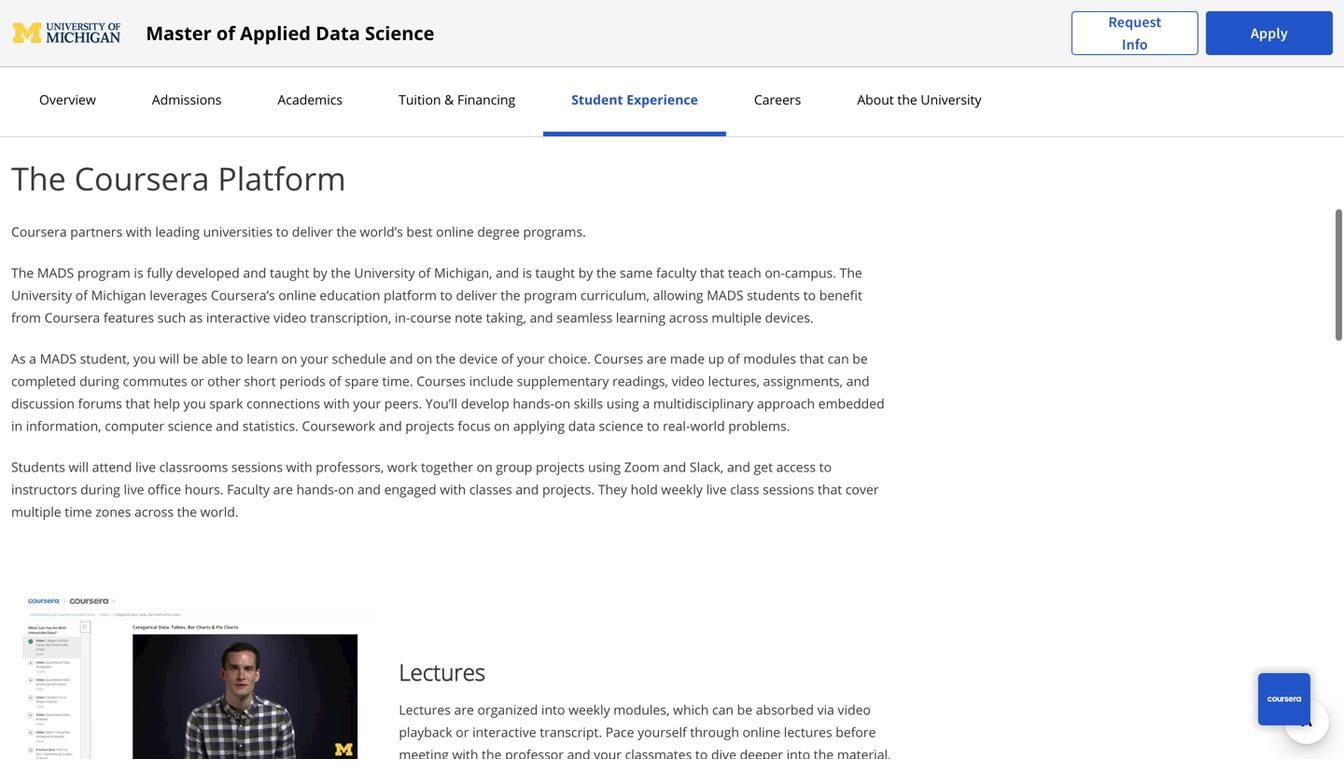 Task type: vqa. For each thing, say whether or not it's contained in the screenshot.
the across
yes



Task type: locate. For each thing, give the bounding box(es) containing it.
0 vertical spatial a
[[29, 350, 36, 368]]

2 vertical spatial coursera
[[44, 309, 100, 327]]

university right about
[[921, 91, 982, 108]]

the
[[11, 157, 66, 200], [11, 264, 34, 282], [840, 264, 862, 282]]

you
[[133, 350, 156, 368], [184, 395, 206, 412]]

program up seamless
[[524, 286, 577, 304]]

mads inside 'as a mads student, you will be able to learn on your schedule and on the device of your choice. courses are made up of modules that can be completed during commutes or other short periods of spare time. courses include supplementary readings, video lectures, assignments, and discussion forums that help you spark connections with your peers. you'll develop hands-on skills using a multidisciplinary approach embedded in information, computer science and statistics. coursework and projects focus on applying data science to real-world problems.'
[[40, 350, 77, 368]]

why i chose mads image
[[11, 0, 441, 43]]

1 horizontal spatial are
[[454, 701, 474, 718]]

student experience
[[572, 91, 698, 108]]

is down programs.
[[523, 264, 532, 282]]

spare
[[345, 372, 379, 390]]

careers
[[754, 91, 801, 108]]

of left spare
[[329, 372, 341, 390]]

to right universities
[[276, 223, 289, 241]]

across down allowing in the top of the page
[[669, 309, 708, 327]]

a right as
[[29, 350, 36, 368]]

1 horizontal spatial can
[[828, 350, 849, 368]]

will inside 'as a mads student, you will be able to learn on your schedule and on the device of your choice. courses are made up of modules that can be completed during commutes or other short periods of spare time. courses include supplementary readings, video lectures, assignments, and discussion forums that help you spark connections with your peers. you'll develop hands-on skills using a multidisciplinary approach embedded in information, computer science and statistics. coursework and projects focus on applying data science to real-world problems.'
[[159, 350, 179, 368]]

mads down teach
[[707, 286, 744, 304]]

the up from
[[11, 264, 34, 282]]

hands- up "applying"
[[513, 395, 555, 412]]

1 horizontal spatial science
[[599, 417, 644, 435]]

can up through at the bottom
[[712, 701, 734, 718]]

of right master
[[216, 20, 235, 46]]

0 vertical spatial lectures
[[399, 657, 486, 687]]

benefit
[[820, 286, 863, 304]]

master of applied data science
[[146, 20, 435, 46]]

multiple down students
[[712, 309, 762, 327]]

0 horizontal spatial video
[[274, 309, 307, 327]]

to right access
[[819, 458, 832, 476]]

1 vertical spatial a
[[643, 395, 650, 412]]

experience
[[627, 91, 698, 108]]

0 horizontal spatial hands-
[[296, 481, 338, 498]]

online right best
[[436, 223, 474, 241]]

of up platform
[[418, 264, 431, 282]]

you right help
[[184, 395, 206, 412]]

0 vertical spatial video
[[274, 309, 307, 327]]

multiple down instructors
[[11, 503, 61, 521]]

1 lectures from the top
[[399, 657, 486, 687]]

using inside 'as a mads student, you will be able to learn on your schedule and on the device of your choice. courses are made up of modules that can be completed during commutes or other short periods of spare time. courses include supplementary readings, video lectures, assignments, and discussion forums that help you spark connections with your peers. you'll develop hands-on skills using a multidisciplinary approach embedded in information, computer science and statistics. coursework and projects focus on applying data science to real-world problems.'
[[607, 395, 639, 412]]

online inside lectures are organized into weekly modules, which can be absorbed via video playback or interactive transcript. pace yourself through online lectures before meeting with the professor and your classmates to dive deeper into the material.
[[743, 723, 781, 741]]

1 vertical spatial hands-
[[296, 481, 338, 498]]

0 horizontal spatial a
[[29, 350, 36, 368]]

real-
[[663, 417, 690, 435]]

projects
[[405, 417, 454, 435], [536, 458, 585, 476]]

transcript.
[[540, 723, 602, 741]]

the down lectures
[[814, 745, 834, 759]]

and up embedded
[[847, 372, 870, 390]]

of left michigan
[[75, 286, 88, 304]]

best
[[407, 223, 433, 241]]

0 vertical spatial into
[[541, 701, 565, 718]]

that left 'cover'
[[818, 481, 842, 498]]

courses up readings,
[[594, 350, 644, 368]]

1 horizontal spatial or
[[456, 723, 469, 741]]

weekly
[[661, 481, 703, 498], [569, 701, 610, 718]]

2 vertical spatial online
[[743, 723, 781, 741]]

1 horizontal spatial multiple
[[712, 309, 762, 327]]

across inside the mads program is fully developed and taught by the university of michigan, and is taught by the same faculty that teach on-campus. the university of michigan leverages coursera's online education platform to deliver the program curriculum, allowing mads students to benefit from coursera features such as interactive video transcription, in-course note taking, and seamless learning across multiple devices.
[[669, 309, 708, 327]]

apply
[[1251, 24, 1288, 42]]

by up education at the top left
[[313, 264, 327, 282]]

with inside lectures are organized into weekly modules, which can be absorbed via video playback or interactive transcript. pace yourself through online lectures before meeting with the professor and your classmates to dive deeper into the material.
[[452, 745, 478, 759]]

master
[[146, 20, 212, 46]]

are inside students will attend live classrooms sessions with professors, work together on group projects using zoom and slack, and get access to instructors during live office hours. faculty are hands-on and engaged with classes and projects. they hold weekly live class sessions that cover multiple time zones across the world.
[[273, 481, 293, 498]]

taught down programs.
[[536, 264, 575, 282]]

multiple
[[712, 309, 762, 327], [11, 503, 61, 521]]

1 horizontal spatial projects
[[536, 458, 585, 476]]

projects up the projects. on the left bottom of the page
[[536, 458, 585, 476]]

modules,
[[614, 701, 670, 718]]

developed
[[176, 264, 240, 282]]

be up embedded
[[853, 350, 868, 368]]

curriculum,
[[581, 286, 650, 304]]

2 horizontal spatial video
[[838, 701, 871, 718]]

0 horizontal spatial is
[[134, 264, 143, 282]]

zoom
[[624, 458, 660, 476]]

1 horizontal spatial you
[[184, 395, 206, 412]]

1 vertical spatial deliver
[[456, 286, 497, 304]]

that left teach
[[700, 264, 725, 282]]

coursera's
[[211, 286, 275, 304]]

0 vertical spatial program
[[77, 264, 131, 282]]

0 vertical spatial can
[[828, 350, 849, 368]]

0 horizontal spatial you
[[133, 350, 156, 368]]

to right 'able'
[[231, 350, 243, 368]]

lectures
[[399, 657, 486, 687], [399, 701, 451, 718]]

and right 'taking,'
[[530, 309, 553, 327]]

video up before
[[838, 701, 871, 718]]

0 vertical spatial sessions
[[231, 458, 283, 476]]

0 vertical spatial hands-
[[513, 395, 555, 412]]

0 horizontal spatial into
[[541, 701, 565, 718]]

features
[[103, 309, 154, 327]]

or inside lectures are organized into weekly modules, which can be absorbed via video playback or interactive transcript. pace yourself through online lectures before meeting with the professor and your classmates to dive deeper into the material.
[[456, 723, 469, 741]]

1 vertical spatial into
[[787, 745, 811, 759]]

information,
[[26, 417, 101, 435]]

2 science from the left
[[599, 417, 644, 435]]

university up from
[[11, 286, 72, 304]]

2 by from the left
[[579, 264, 593, 282]]

admissions link
[[146, 91, 227, 108]]

the down overview at the top left of page
[[11, 157, 66, 200]]

statistics.
[[243, 417, 299, 435]]

get
[[754, 458, 773, 476]]

projects inside 'as a mads student, you will be able to learn on your schedule and on the device of your choice. courses are made up of modules that can be completed during commutes or other short periods of spare time. courses include supplementary readings, video lectures, assignments, and discussion forums that help you spark connections with your peers. you'll develop hands-on skills using a multidisciplinary approach embedded in information, computer science and statistics. coursework and projects focus on applying data science to real-world problems.'
[[405, 417, 454, 435]]

student,
[[80, 350, 130, 368]]

0 vertical spatial or
[[191, 372, 204, 390]]

video
[[274, 309, 307, 327], [672, 372, 705, 390], [838, 701, 871, 718]]

interactive
[[206, 309, 270, 327], [473, 723, 536, 741]]

are up readings,
[[647, 350, 667, 368]]

online left education at the top left
[[278, 286, 316, 304]]

leading
[[155, 223, 200, 241]]

world's
[[360, 223, 403, 241]]

online up deeper
[[743, 723, 781, 741]]

michigan,
[[434, 264, 492, 282]]

same
[[620, 264, 653, 282]]

1 horizontal spatial taught
[[536, 264, 575, 282]]

be up through at the bottom
[[737, 701, 753, 718]]

live up office
[[135, 458, 156, 476]]

hands-
[[513, 395, 555, 412], [296, 481, 338, 498]]

1 vertical spatial or
[[456, 723, 469, 741]]

1 horizontal spatial program
[[524, 286, 577, 304]]

0 horizontal spatial interactive
[[206, 309, 270, 327]]

access
[[777, 458, 816, 476]]

1 horizontal spatial weekly
[[661, 481, 703, 498]]

multiple inside the mads program is fully developed and taught by the university of michigan, and is taught by the same faculty that teach on-campus. the university of michigan leverages coursera's online education platform to deliver the program curriculum, allowing mads students to benefit from coursera features such as interactive video transcription, in-course note taking, and seamless learning across multiple devices.
[[712, 309, 762, 327]]

up
[[708, 350, 724, 368]]

the up 'curriculum,'
[[597, 264, 617, 282]]

include
[[469, 372, 514, 390]]

commutes
[[123, 372, 187, 390]]

hands- inside 'as a mads student, you will be able to learn on your schedule and on the device of your choice. courses are made up of modules that can be completed during commutes or other short periods of spare time. courses include supplementary readings, video lectures, assignments, and discussion forums that help you spark connections with your peers. you'll develop hands-on skills using a multidisciplinary approach embedded in information, computer science and statistics. coursework and projects focus on applying data science to real-world problems.'
[[513, 395, 555, 412]]

or left other
[[191, 372, 204, 390]]

coursera left partners at top left
[[11, 223, 67, 241]]

to up course
[[440, 286, 453, 304]]

the down 'hours.'
[[177, 503, 197, 521]]

0 horizontal spatial sessions
[[231, 458, 283, 476]]

hands- down professors,
[[296, 481, 338, 498]]

on up classes
[[477, 458, 493, 476]]

mads up completed
[[40, 350, 77, 368]]

1 vertical spatial multiple
[[11, 503, 61, 521]]

using down readings,
[[607, 395, 639, 412]]

classmates
[[625, 745, 692, 759]]

1 vertical spatial will
[[69, 458, 89, 476]]

via
[[818, 701, 835, 718]]

apply button
[[1206, 11, 1333, 55]]

1 vertical spatial projects
[[536, 458, 585, 476]]

are right faculty
[[273, 481, 293, 498]]

into down lectures
[[787, 745, 811, 759]]

0 vertical spatial will
[[159, 350, 179, 368]]

2 horizontal spatial are
[[647, 350, 667, 368]]

classes
[[469, 481, 512, 498]]

0 vertical spatial projects
[[405, 417, 454, 435]]

1 horizontal spatial across
[[669, 309, 708, 327]]

will inside students will attend live classrooms sessions with professors, work together on group projects using zoom and slack, and get access to instructors during live office hours. faculty are hands-on and engaged with classes and projects. they hold weekly live class sessions that cover multiple time zones across the world.
[[69, 458, 89, 476]]

0 vertical spatial are
[[647, 350, 667, 368]]

1 vertical spatial can
[[712, 701, 734, 718]]

coursera right from
[[44, 309, 100, 327]]

2 vertical spatial mads
[[40, 350, 77, 368]]

1 horizontal spatial video
[[672, 372, 705, 390]]

online inside the mads program is fully developed and taught by the university of michigan, and is taught by the same faculty that teach on-campus. the university of michigan leverages coursera's online education platform to deliver the program curriculum, allowing mads students to benefit from coursera features such as interactive video transcription, in-course note taking, and seamless learning across multiple devices.
[[278, 286, 316, 304]]

0 vertical spatial multiple
[[712, 309, 762, 327]]

learning
[[616, 309, 666, 327]]

and up coursera's
[[243, 264, 266, 282]]

sessions up faculty
[[231, 458, 283, 476]]

with up coursework at bottom
[[324, 395, 350, 412]]

to inside students will attend live classrooms sessions with professors, work together on group projects using zoom and slack, and get access to instructors during live office hours. faculty are hands-on and engaged with classes and projects. they hold weekly live class sessions that cover multiple time zones across the world.
[[819, 458, 832, 476]]

0 horizontal spatial by
[[313, 264, 327, 282]]

1 vertical spatial program
[[524, 286, 577, 304]]

with right meeting
[[452, 745, 478, 759]]

0 horizontal spatial will
[[69, 458, 89, 476]]

applied
[[240, 20, 311, 46]]

2 horizontal spatial online
[[743, 723, 781, 741]]

multidisciplinary
[[653, 395, 754, 412]]

of right the up
[[728, 350, 740, 368]]

university
[[921, 91, 982, 108], [354, 264, 415, 282], [11, 286, 72, 304]]

coursera
[[74, 157, 210, 200], [11, 223, 67, 241], [44, 309, 100, 327]]

be left 'able'
[[183, 350, 198, 368]]

schedule
[[332, 350, 386, 368]]

0 vertical spatial university
[[921, 91, 982, 108]]

fully
[[147, 264, 173, 282]]

0 vertical spatial weekly
[[661, 481, 703, 498]]

program up michigan
[[77, 264, 131, 282]]

1 is from the left
[[134, 264, 143, 282]]

made
[[670, 350, 705, 368]]

1 vertical spatial online
[[278, 286, 316, 304]]

1 science from the left
[[168, 417, 212, 435]]

lectures
[[784, 723, 832, 741]]

0 vertical spatial interactive
[[206, 309, 270, 327]]

that up assignments,
[[800, 350, 824, 368]]

sessions down access
[[763, 481, 814, 498]]

1 horizontal spatial courses
[[594, 350, 644, 368]]

world
[[690, 417, 725, 435]]

science down help
[[168, 417, 212, 435]]

projects down you'll
[[405, 417, 454, 435]]

0 horizontal spatial taught
[[270, 264, 309, 282]]

1 vertical spatial interactive
[[473, 723, 536, 741]]

coursera up leading
[[74, 157, 210, 200]]

during down attend
[[80, 481, 120, 498]]

will up the commutes
[[159, 350, 179, 368]]

weekly up transcript.
[[569, 701, 610, 718]]

modules
[[744, 350, 797, 368]]

the for the mads program is fully developed and taught by the university of michigan, and is taught by the same faculty that teach on-campus. the university of michigan leverages coursera's online education platform to deliver the program curriculum, allowing mads students to benefit from coursera features such as interactive video transcription, in-course note taking, and seamless learning across multiple devices.
[[11, 264, 34, 282]]

0 horizontal spatial can
[[712, 701, 734, 718]]

into
[[541, 701, 565, 718], [787, 745, 811, 759]]

the left device
[[436, 350, 456, 368]]

0 horizontal spatial or
[[191, 372, 204, 390]]

1 horizontal spatial hands-
[[513, 395, 555, 412]]

on up periods
[[281, 350, 297, 368]]

from
[[11, 309, 41, 327]]

1 vertical spatial using
[[588, 458, 621, 476]]

weekly down slack,
[[661, 481, 703, 498]]

will left attend
[[69, 458, 89, 476]]

1 vertical spatial across
[[134, 503, 174, 521]]

1 horizontal spatial university
[[354, 264, 415, 282]]

courses up you'll
[[417, 372, 466, 390]]

using inside students will attend live classrooms sessions with professors, work together on group projects using zoom and slack, and get access to instructors during live office hours. faculty are hands-on and engaged with classes and projects. they hold weekly live class sessions that cover multiple time zones across the world.
[[588, 458, 621, 476]]

a
[[29, 350, 36, 368], [643, 395, 650, 412]]

dive
[[711, 745, 737, 759]]

courses
[[594, 350, 644, 368], [417, 372, 466, 390]]

can
[[828, 350, 849, 368], [712, 701, 734, 718]]

lectures inside lectures are organized into weekly modules, which can be absorbed via video playback or interactive transcript. pace yourself through online lectures before meeting with the professor and your classmates to dive deeper into the material.
[[399, 701, 451, 718]]

1 horizontal spatial interactive
[[473, 723, 536, 741]]

you up the commutes
[[133, 350, 156, 368]]

about
[[857, 91, 894, 108]]

on
[[281, 350, 297, 368], [417, 350, 432, 368], [555, 395, 571, 412], [494, 417, 510, 435], [477, 458, 493, 476], [338, 481, 354, 498]]

by
[[313, 264, 327, 282], [579, 264, 593, 282]]

your down pace at bottom
[[594, 745, 622, 759]]

0 vertical spatial across
[[669, 309, 708, 327]]

0 vertical spatial using
[[607, 395, 639, 412]]

0 horizontal spatial science
[[168, 417, 212, 435]]

that inside students will attend live classrooms sessions with professors, work together on group projects using zoom and slack, and get access to instructors during live office hours. faculty are hands-on and engaged with classes and projects. they hold weekly live class sessions that cover multiple time zones across the world.
[[818, 481, 842, 498]]

with
[[126, 223, 152, 241], [324, 395, 350, 412], [286, 458, 312, 476], [440, 481, 466, 498], [452, 745, 478, 759]]

0 horizontal spatial courses
[[417, 372, 466, 390]]

the for the coursera platform
[[11, 157, 66, 200]]

using up they
[[588, 458, 621, 476]]

1 vertical spatial mads
[[707, 286, 744, 304]]

absorbed
[[756, 701, 814, 718]]

which
[[673, 701, 709, 718]]

completed
[[11, 372, 76, 390]]

0 horizontal spatial university
[[11, 286, 72, 304]]

the up "benefit"
[[840, 264, 862, 282]]

0 vertical spatial during
[[79, 372, 119, 390]]

be
[[183, 350, 198, 368], [853, 350, 868, 368], [737, 701, 753, 718]]

university of michigan image
[[11, 18, 123, 48]]

embedded
[[819, 395, 885, 412]]

0 horizontal spatial projects
[[405, 417, 454, 435]]

2 vertical spatial are
[[454, 701, 474, 718]]

forums
[[78, 395, 122, 412]]

1 taught from the left
[[270, 264, 309, 282]]

across down office
[[134, 503, 174, 521]]

your
[[301, 350, 329, 368], [517, 350, 545, 368], [353, 395, 381, 412], [594, 745, 622, 759]]

1 horizontal spatial a
[[643, 395, 650, 412]]

world.
[[200, 503, 239, 521]]

1 vertical spatial weekly
[[569, 701, 610, 718]]

video up 'learn'
[[274, 309, 307, 327]]

0 horizontal spatial program
[[77, 264, 131, 282]]

or right playback
[[456, 723, 469, 741]]

0 vertical spatial online
[[436, 223, 474, 241]]

into up transcript.
[[541, 701, 565, 718]]

yourself
[[638, 723, 687, 741]]

1 vertical spatial lectures
[[399, 701, 451, 718]]

0 horizontal spatial deliver
[[292, 223, 333, 241]]

0 horizontal spatial are
[[273, 481, 293, 498]]

science right the data
[[599, 417, 644, 435]]

2 vertical spatial video
[[838, 701, 871, 718]]

during up forums
[[79, 372, 119, 390]]

with left leading
[[126, 223, 152, 241]]

1 vertical spatial are
[[273, 481, 293, 498]]

hold
[[631, 481, 658, 498]]

hours.
[[185, 481, 224, 498]]

and left slack,
[[663, 458, 686, 476]]

learn
[[247, 350, 278, 368]]

0 horizontal spatial multiple
[[11, 503, 61, 521]]

mads up from
[[37, 264, 74, 282]]

0 horizontal spatial across
[[134, 503, 174, 521]]

0 vertical spatial coursera
[[74, 157, 210, 200]]

academics
[[278, 91, 343, 108]]

1 horizontal spatial sessions
[[763, 481, 814, 498]]

1 vertical spatial video
[[672, 372, 705, 390]]

2 lectures from the top
[[399, 701, 451, 718]]

2 horizontal spatial university
[[921, 91, 982, 108]]



Task type: describe. For each thing, give the bounding box(es) containing it.
work
[[387, 458, 418, 476]]

time
[[65, 503, 92, 521]]

live down slack,
[[706, 481, 727, 498]]

develop
[[461, 395, 510, 412]]

platform
[[218, 157, 346, 200]]

the inside 'as a mads student, you will be able to learn on your schedule and on the device of your choice. courses are made up of modules that can be completed during commutes or other short periods of spare time. courses include supplementary readings, video lectures, assignments, and discussion forums that help you spark connections with your peers. you'll develop hands-on skills using a multidisciplinary approach embedded in information, computer science and statistics. coursework and projects focus on applying data science to real-world problems.'
[[436, 350, 456, 368]]

material.
[[837, 745, 891, 759]]

platform
[[384, 286, 437, 304]]

your up periods
[[301, 350, 329, 368]]

coursera inside the mads program is fully developed and taught by the university of michigan, and is taught by the same faculty that teach on-campus. the university of michigan leverages coursera's online education platform to deliver the program curriculum, allowing mads students to benefit from coursera features such as interactive video transcription, in-course note taking, and seamless learning across multiple devices.
[[44, 309, 100, 327]]

campus.
[[785, 264, 837, 282]]

and down group
[[516, 481, 539, 498]]

0 vertical spatial you
[[133, 350, 156, 368]]

and down the peers. at the bottom of page
[[379, 417, 402, 435]]

the coursera platform
[[11, 157, 346, 200]]

as
[[11, 350, 26, 368]]

universities
[[203, 223, 273, 241]]

1 vertical spatial university
[[354, 264, 415, 282]]

1 vertical spatial sessions
[[763, 481, 814, 498]]

on down supplementary
[[555, 395, 571, 412]]

focus
[[458, 417, 491, 435]]

academics link
[[272, 91, 348, 108]]

are inside lectures are organized into weekly modules, which can be absorbed via video playback or interactive transcript. pace yourself through online lectures before meeting with the professor and your classmates to dive deeper into the material.
[[454, 701, 474, 718]]

michigan
[[91, 286, 146, 304]]

office
[[148, 481, 181, 498]]

students will attend live classrooms sessions with professors, work together on group projects using zoom and slack, and get access to instructors during live office hours. faculty are hands-on and engaged with classes and projects. they hold weekly live class sessions that cover multiple time zones across the world.
[[11, 458, 879, 521]]

can inside lectures are organized into weekly modules, which can be absorbed via video playback or interactive transcript. pace yourself through online lectures before meeting with the professor and your classmates to dive deeper into the material.
[[712, 701, 734, 718]]

transcription,
[[310, 309, 391, 327]]

in
[[11, 417, 23, 435]]

can inside 'as a mads student, you will be able to learn on your schedule and on the device of your choice. courses are made up of modules that can be completed during commutes or other short periods of spare time. courses include supplementary readings, video lectures, assignments, and discussion forums that help you spark connections with your peers. you'll develop hands-on skills using a multidisciplinary approach embedded in information, computer science and statistics. coursework and projects focus on applying data science to real-world problems.'
[[828, 350, 849, 368]]

2 vertical spatial university
[[11, 286, 72, 304]]

video inside lectures are organized into weekly modules, which can be absorbed via video playback or interactive transcript. pace yourself through online lectures before meeting with the professor and your classmates to dive deeper into the material.
[[838, 701, 871, 718]]

lectures are organized into weekly modules, which can be absorbed via video playback or interactive transcript. pace yourself through online lectures before meeting with the professor and your classmates to dive deeper into the material.
[[399, 701, 891, 759]]

projects inside students will attend live classrooms sessions with professors, work together on group projects using zoom and slack, and get access to instructors during live office hours. faculty are hands-on and engaged with classes and projects. they hold weekly live class sessions that cover multiple time zones across the world.
[[536, 458, 585, 476]]

your down spare
[[353, 395, 381, 412]]

lectures for lectures
[[399, 657, 486, 687]]

degree
[[477, 223, 520, 241]]

students
[[747, 286, 800, 304]]

1 vertical spatial coursera
[[11, 223, 67, 241]]

they
[[598, 481, 627, 498]]

discussion
[[11, 395, 75, 412]]

be inside lectures are organized into weekly modules, which can be absorbed via video playback or interactive transcript. pace yourself through online lectures before meeting with the professor and your classmates to dive deeper into the material.
[[737, 701, 753, 718]]

the mads program is fully developed and taught by the university of michigan, and is taught by the same faculty that teach on-campus. the university of michigan leverages coursera's online education platform to deliver the program curriculum, allowing mads students to benefit from coursera features such as interactive video transcription, in-course note taking, and seamless learning across multiple devices.
[[11, 264, 863, 327]]

request
[[1109, 13, 1162, 31]]

lectures for lectures are organized into weekly modules, which can be absorbed via video playback or interactive transcript. pace yourself through online lectures before meeting with the professor and your classmates to dive deeper into the material.
[[399, 701, 451, 718]]

financing
[[457, 91, 516, 108]]

during inside students will attend live classrooms sessions with professors, work together on group projects using zoom and slack, and get access to instructors during live office hours. faculty are hands-on and engaged with classes and projects. they hold weekly live class sessions that cover multiple time zones across the world.
[[80, 481, 120, 498]]

the inside students will attend live classrooms sessions with professors, work together on group projects using zoom and slack, and get access to instructors during live office hours. faculty are hands-on and engaged with classes and projects. they hold weekly live class sessions that cover multiple time zones across the world.
[[177, 503, 197, 521]]

the left professor
[[482, 745, 502, 759]]

pace
[[606, 723, 634, 741]]

leverages
[[150, 286, 207, 304]]

education
[[320, 286, 380, 304]]

supplementary
[[517, 372, 609, 390]]

on right "focus"
[[494, 417, 510, 435]]

choice.
[[548, 350, 591, 368]]

such
[[157, 309, 186, 327]]

and down degree at left top
[[496, 264, 519, 282]]

other
[[207, 372, 241, 390]]

meeting
[[399, 745, 449, 759]]

through
[[690, 723, 739, 741]]

in-
[[395, 309, 410, 327]]

assignments,
[[763, 372, 843, 390]]

request info button
[[1072, 11, 1199, 56]]

projects.
[[542, 481, 595, 498]]

1 vertical spatial you
[[184, 395, 206, 412]]

before
[[836, 723, 876, 741]]

professors,
[[316, 458, 384, 476]]

tuition & financing link
[[393, 91, 521, 108]]

video inside 'as a mads student, you will be able to learn on your schedule and on the device of your choice. courses are made up of modules that can be completed during commutes or other short periods of spare time. courses include supplementary readings, video lectures, assignments, and discussion forums that help you spark connections with your peers. you'll develop hands-on skills using a multidisciplinary approach embedded in information, computer science and statistics. coursework and projects focus on applying data science to real-world problems.'
[[672, 372, 705, 390]]

your left choice.
[[517, 350, 545, 368]]

approach
[[757, 395, 815, 412]]

the left world's
[[337, 223, 357, 241]]

seamless
[[557, 309, 613, 327]]

coursera partners with leading universities to deliver the world's best online degree programs.
[[11, 223, 586, 241]]

of up include
[[501, 350, 514, 368]]

connections
[[247, 395, 320, 412]]

instructors
[[11, 481, 77, 498]]

0 vertical spatial courses
[[594, 350, 644, 368]]

to inside lectures are organized into weekly modules, which can be absorbed via video playback or interactive transcript. pace yourself through online lectures before meeting with the professor and your classmates to dive deeper into the material.
[[695, 745, 708, 759]]

2 horizontal spatial be
[[853, 350, 868, 368]]

0 horizontal spatial be
[[183, 350, 198, 368]]

coursework
[[302, 417, 375, 435]]

students
[[11, 458, 65, 476]]

attend
[[92, 458, 132, 476]]

weekly inside students will attend live classrooms sessions with professors, work together on group projects using zoom and slack, and get access to instructors during live office hours. faculty are hands-on and engaged with classes and projects. they hold weekly live class sessions that cover multiple time zones across the world.
[[661, 481, 703, 498]]

as a mads student, you will be able to learn on your schedule and on the device of your choice. courses are made up of modules that can be completed during commutes or other short periods of spare time. courses include supplementary readings, video lectures, assignments, and discussion forums that help you spark connections with your peers. you'll develop hands-on skills using a multidisciplinary approach embedded in information, computer science and statistics. coursework and projects focus on applying data science to real-world problems.
[[11, 350, 885, 435]]

to left the real-
[[647, 417, 660, 435]]

your inside lectures are organized into weekly modules, which can be absorbed via video playback or interactive transcript. pace yourself through online lectures before meeting with the professor and your classmates to dive deeper into the material.
[[594, 745, 622, 759]]

1 horizontal spatial online
[[436, 223, 474, 241]]

professor
[[505, 745, 564, 759]]

the up 'taking,'
[[501, 286, 521, 304]]

weekly inside lectures are organized into weekly modules, which can be absorbed via video playback or interactive transcript. pace yourself through online lectures before meeting with the professor and your classmates to dive deeper into the material.
[[569, 701, 610, 718]]

1 vertical spatial courses
[[417, 372, 466, 390]]

device
[[459, 350, 498, 368]]

and down spark at bottom
[[216, 417, 239, 435]]

as
[[189, 309, 203, 327]]

organized
[[478, 701, 538, 718]]

or inside 'as a mads student, you will be able to learn on your schedule and on the device of your choice. courses are made up of modules that can be completed during commutes or other short periods of spare time. courses include supplementary readings, video lectures, assignments, and discussion forums that help you spark connections with your peers. you'll develop hands-on skills using a multidisciplinary approach embedded in information, computer science and statistics. coursework and projects focus on applying data science to real-world problems.'
[[191, 372, 204, 390]]

the up education at the top left
[[331, 264, 351, 282]]

the right about
[[898, 91, 918, 108]]

across inside students will attend live classrooms sessions with professors, work together on group projects using zoom and slack, and get access to instructors during live office hours. faculty are hands-on and engaged with classes and projects. they hold weekly live class sessions that cover multiple time zones across the world.
[[134, 503, 174, 521]]

live left office
[[124, 481, 144, 498]]

periods
[[279, 372, 326, 390]]

with down statistics.
[[286, 458, 312, 476]]

engaged
[[384, 481, 437, 498]]

teach
[[728, 264, 762, 282]]

to down campus.
[[804, 286, 816, 304]]

admissions
[[152, 91, 222, 108]]

problems.
[[729, 417, 790, 435]]

with inside 'as a mads student, you will be able to learn on your schedule and on the device of your choice. courses are made up of modules that can be completed during commutes or other short periods of spare time. courses include supplementary readings, video lectures, assignments, and discussion forums that help you spark connections with your peers. you'll develop hands-on skills using a multidisciplinary approach embedded in information, computer science and statistics. coursework and projects focus on applying data science to real-world problems.'
[[324, 395, 350, 412]]

0 vertical spatial deliver
[[292, 223, 333, 241]]

deliver inside the mads program is fully developed and taught by the university of michigan, and is taught by the same faculty that teach on-campus. the university of michigan leverages coursera's online education platform to deliver the program curriculum, allowing mads students to benefit from coursera features such as interactive video transcription, in-course note taking, and seamless learning across multiple devices.
[[456, 286, 497, 304]]

playback
[[399, 723, 453, 741]]

together
[[421, 458, 473, 476]]

and up time. at left
[[390, 350, 413, 368]]

partners
[[70, 223, 122, 241]]

1 horizontal spatial into
[[787, 745, 811, 759]]

video inside the mads program is fully developed and taught by the university of michigan, and is taught by the same faculty that teach on-campus. the university of michigan leverages coursera's online education platform to deliver the program curriculum, allowing mads students to benefit from coursera features such as interactive video transcription, in-course note taking, and seamless learning across multiple devices.
[[274, 309, 307, 327]]

info
[[1122, 35, 1148, 54]]

1 by from the left
[[313, 264, 327, 282]]

time.
[[382, 372, 413, 390]]

tuition & financing
[[399, 91, 516, 108]]

request info
[[1109, 13, 1162, 54]]

group
[[496, 458, 532, 476]]

hands- inside students will attend live classrooms sessions with professors, work together on group projects using zoom and slack, and get access to instructors during live office hours. faculty are hands-on and engaged with classes and projects. they hold weekly live class sessions that cover multiple time zones across the world.
[[296, 481, 338, 498]]

overview
[[39, 91, 96, 108]]

that up computer
[[126, 395, 150, 412]]

classrooms
[[159, 458, 228, 476]]

that inside the mads program is fully developed and taught by the university of michigan, and is taught by the same faculty that teach on-campus. the university of michigan leverages coursera's online education platform to deliver the program curriculum, allowing mads students to benefit from coursera features such as interactive video transcription, in-course note taking, and seamless learning across multiple devices.
[[700, 264, 725, 282]]

interactive inside the mads program is fully developed and taught by the university of michigan, and is taught by the same faculty that teach on-campus. the university of michigan leverages coursera's online education platform to deliver the program curriculum, allowing mads students to benefit from coursera features such as interactive video transcription, in-course note taking, and seamless learning across multiple devices.
[[206, 309, 270, 327]]

2 taught from the left
[[536, 264, 575, 282]]

science
[[365, 20, 435, 46]]

2 is from the left
[[523, 264, 532, 282]]

readings,
[[613, 372, 668, 390]]

and inside lectures are organized into weekly modules, which can be absorbed via video playback or interactive transcript. pace yourself through online lectures before meeting with the professor and your classmates to dive deeper into the material.
[[567, 745, 591, 759]]

0 vertical spatial mads
[[37, 264, 74, 282]]

and down professors,
[[358, 481, 381, 498]]

multiple inside students will attend live classrooms sessions with professors, work together on group projects using zoom and slack, and get access to instructors during live office hours. faculty are hands-on and engaged with classes and projects. they hold weekly live class sessions that cover multiple time zones across the world.
[[11, 503, 61, 521]]

are inside 'as a mads student, you will be able to learn on your schedule and on the device of your choice. courses are made up of modules that can be completed during commutes or other short periods of spare time. courses include supplementary readings, video lectures, assignments, and discussion forums that help you spark connections with your peers. you'll develop hands-on skills using a multidisciplinary approach embedded in information, computer science and statistics. coursework and projects focus on applying data science to real-world problems.'
[[647, 350, 667, 368]]

and up class
[[727, 458, 751, 476]]

help
[[153, 395, 180, 412]]

programs.
[[523, 223, 586, 241]]

on down course
[[417, 350, 432, 368]]

interactive inside lectures are organized into weekly modules, which can be absorbed via video playback or interactive transcript. pace yourself through online lectures before meeting with the professor and your classmates to dive deeper into the material.
[[473, 723, 536, 741]]

with down together
[[440, 481, 466, 498]]

lectures,
[[708, 372, 760, 390]]

about the university
[[857, 91, 982, 108]]

on down professors,
[[338, 481, 354, 498]]

during inside 'as a mads student, you will be able to learn on your schedule and on the device of your choice. courses are made up of modules that can be completed during commutes or other short periods of spare time. courses include supplementary readings, video lectures, assignments, and discussion forums that help you spark connections with your peers. you'll develop hands-on skills using a multidisciplinary approach embedded in information, computer science and statistics. coursework and projects focus on applying data science to real-world problems.'
[[79, 372, 119, 390]]



